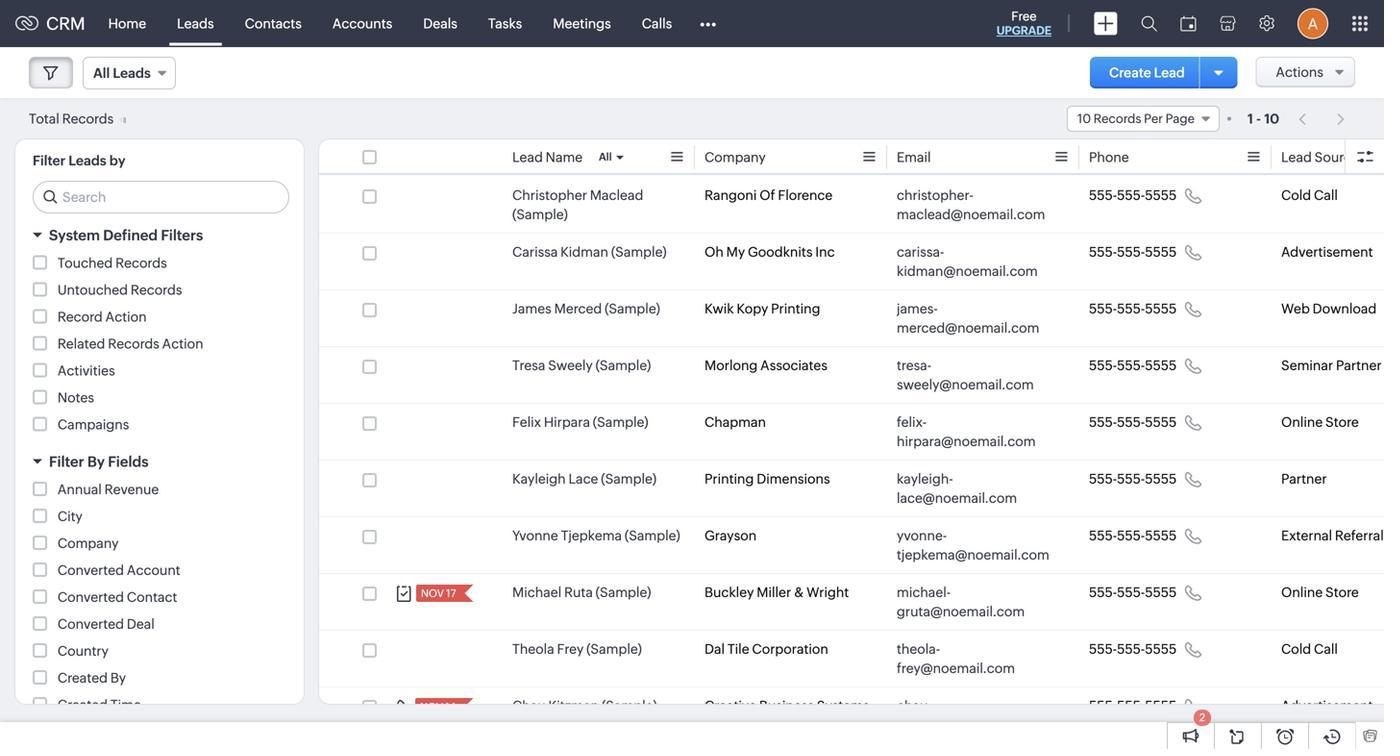 Task type: locate. For each thing, give the bounding box(es) containing it.
all for all
[[599, 151, 612, 163]]

carissa- kidman@noemail.com
[[897, 244, 1038, 279]]

0 vertical spatial online store
[[1282, 414, 1360, 430]]

2 555-555-5555 from the top
[[1090, 244, 1177, 260]]

dimensions
[[757, 471, 831, 487]]

5555 for tresa- sweely@noemail.com
[[1146, 358, 1177, 373]]

all up total records
[[93, 65, 110, 81]]

profile image
[[1298, 8, 1329, 39]]

(sample) right hirpara on the bottom left
[[593, 414, 649, 430]]

creative
[[705, 698, 757, 714]]

7 555-555-5555 from the top
[[1090, 528, 1177, 543]]

10 right '-'
[[1265, 111, 1280, 126]]

leads inside field
[[113, 65, 151, 81]]

revenue
[[104, 482, 159, 497]]

filter inside dropdown button
[[49, 453, 84, 470]]

online down "external"
[[1282, 585, 1323, 600]]

inc
[[816, 244, 835, 260]]

contacts
[[245, 16, 302, 31]]

2 cold call from the top
[[1282, 641, 1339, 657]]

by for filter
[[87, 453, 105, 470]]

nov 14
[[420, 701, 456, 713]]

1 horizontal spatial leads
[[113, 65, 151, 81]]

0 vertical spatial cold call
[[1282, 188, 1339, 203]]

3 5555 from the top
[[1146, 301, 1177, 316]]

0 horizontal spatial company
[[58, 536, 119, 551]]

call for theola- frey@noemail.com
[[1315, 641, 1339, 657]]

0 vertical spatial action
[[105, 309, 147, 325]]

profile element
[[1287, 0, 1341, 47]]

system
[[49, 227, 100, 244]]

tjepkema@noemail.com
[[897, 547, 1050, 563]]

(sample) right kidman
[[611, 244, 667, 260]]

christopher maclead (sample) link
[[513, 186, 686, 224]]

leads for all leads
[[113, 65, 151, 81]]

All Leads field
[[83, 57, 176, 89]]

felix- hirpara@noemail.com link
[[897, 413, 1051, 451]]

chau kitzman (sample) link
[[513, 696, 657, 716]]

0 vertical spatial filter
[[33, 153, 66, 168]]

systems
[[817, 698, 870, 714]]

1 vertical spatial online store
[[1282, 585, 1360, 600]]

555-555-5555 for theola- frey@noemail.com
[[1090, 641, 1177, 657]]

0 vertical spatial call
[[1315, 188, 1339, 203]]

cold for christopher- maclead@noemail.com
[[1282, 188, 1312, 203]]

kayleigh
[[513, 471, 566, 487]]

related
[[58, 336, 105, 351]]

yvonne- tjepkema@noemail.com
[[897, 528, 1050, 563]]

2 cold from the top
[[1282, 641, 1312, 657]]

tresa
[[513, 358, 546, 373]]

christopher- maclead@noemail.com
[[897, 188, 1046, 222]]

records left loading image
[[62, 111, 114, 126]]

leads for filter leads by
[[68, 153, 106, 168]]

online down seminar
[[1282, 414, 1323, 430]]

james- merced@noemail.com
[[897, 301, 1040, 336]]

store down seminar partner
[[1326, 414, 1360, 430]]

0 vertical spatial leads
[[177, 16, 214, 31]]

action down untouched records
[[162, 336, 204, 351]]

(sample) for carissa kidman (sample)
[[611, 244, 667, 260]]

theola- frey@noemail.com link
[[897, 640, 1051, 678]]

morlong associates
[[705, 358, 828, 373]]

1 - 10
[[1248, 111, 1280, 126]]

8 555-555-5555 from the top
[[1090, 585, 1177, 600]]

annual
[[58, 482, 102, 497]]

1 vertical spatial cold call
[[1282, 641, 1339, 657]]

converted up converted contact on the left bottom of page
[[58, 563, 124, 578]]

(sample) for chau kitzman (sample)
[[602, 698, 657, 714]]

4 555-555-5555 from the top
[[1090, 358, 1177, 373]]

1 horizontal spatial lead
[[1155, 65, 1185, 80]]

2 vertical spatial converted
[[58, 616, 124, 632]]

business
[[760, 698, 815, 714]]

1 vertical spatial converted
[[58, 590, 124, 605]]

(sample) for james merced (sample)
[[605, 301, 661, 316]]

0 vertical spatial converted
[[58, 563, 124, 578]]

lead left "name"
[[513, 150, 543, 165]]

gruta@noemail.com
[[897, 604, 1025, 619]]

company up rangoni
[[705, 150, 766, 165]]

7 5555 from the top
[[1146, 528, 1177, 543]]

1 vertical spatial created
[[58, 697, 108, 713]]

6 5555 from the top
[[1146, 471, 1177, 487]]

row group
[[319, 177, 1385, 744]]

1 vertical spatial all
[[599, 151, 612, 163]]

frey
[[557, 641, 584, 657]]

4 5555 from the top
[[1146, 358, 1177, 373]]

filter by fields
[[49, 453, 149, 470]]

created down 'country'
[[58, 670, 108, 686]]

advertisement
[[1282, 244, 1374, 260], [1282, 698, 1374, 714]]

carissa-
[[897, 244, 945, 260]]

0 vertical spatial by
[[87, 453, 105, 470]]

1 horizontal spatial by
[[110, 670, 126, 686]]

2 online store from the top
[[1282, 585, 1360, 600]]

1 horizontal spatial all
[[599, 151, 612, 163]]

1 vertical spatial printing
[[705, 471, 754, 487]]

online store for felix- hirpara@noemail.com
[[1282, 414, 1360, 430]]

2
[[1200, 712, 1206, 724]]

(sample) right ruta
[[596, 585, 651, 600]]

Other Modules field
[[688, 8, 729, 39]]

by
[[87, 453, 105, 470], [110, 670, 126, 686]]

2 store from the top
[[1326, 585, 1360, 600]]

0 horizontal spatial leads
[[68, 153, 106, 168]]

records down touched records
[[131, 282, 182, 298]]

by inside dropdown button
[[87, 453, 105, 470]]

1 vertical spatial cold
[[1282, 641, 1312, 657]]

chau-
[[897, 698, 933, 714]]

0 vertical spatial advertisement
[[1282, 244, 1374, 260]]

1 vertical spatial online
[[1282, 585, 1323, 600]]

cold call for theola- frey@noemail.com
[[1282, 641, 1339, 657]]

1 horizontal spatial printing
[[771, 301, 821, 316]]

1 555-555-5555 from the top
[[1090, 188, 1177, 203]]

online for felix- hirpara@noemail.com
[[1282, 414, 1323, 430]]

records down "defined"
[[116, 255, 167, 271]]

actions
[[1277, 64, 1324, 80]]

(sample) for michael ruta (sample)
[[596, 585, 651, 600]]

0 horizontal spatial printing
[[705, 471, 754, 487]]

total records
[[29, 111, 114, 126]]

555-
[[1090, 188, 1118, 203], [1118, 188, 1146, 203], [1090, 244, 1118, 260], [1118, 244, 1146, 260], [1090, 301, 1118, 316], [1118, 301, 1146, 316], [1090, 358, 1118, 373], [1118, 358, 1146, 373], [1090, 414, 1118, 430], [1118, 414, 1146, 430], [1090, 471, 1118, 487], [1118, 471, 1146, 487], [1090, 528, 1118, 543], [1118, 528, 1146, 543], [1090, 585, 1118, 600], [1118, 585, 1146, 600], [1090, 641, 1118, 657], [1118, 641, 1146, 657], [1090, 698, 1118, 714], [1118, 698, 1146, 714]]

10
[[1265, 111, 1280, 126], [1078, 112, 1092, 126]]

external
[[1282, 528, 1333, 543]]

1 horizontal spatial partner
[[1337, 358, 1383, 373]]

(sample) for kayleigh lace (sample)
[[601, 471, 657, 487]]

555-555-5555
[[1090, 188, 1177, 203], [1090, 244, 1177, 260], [1090, 301, 1177, 316], [1090, 358, 1177, 373], [1090, 414, 1177, 430], [1090, 471, 1177, 487], [1090, 528, 1177, 543], [1090, 585, 1177, 600], [1090, 641, 1177, 657], [1090, 698, 1177, 714]]

calendar image
[[1181, 16, 1197, 31]]

records down the "record action"
[[108, 336, 159, 351]]

kwik
[[705, 301, 734, 316]]

0 horizontal spatial all
[[93, 65, 110, 81]]

(sample) for yvonne tjepkema (sample)
[[625, 528, 681, 543]]

filter leads by
[[33, 153, 125, 168]]

by up annual revenue
[[87, 453, 105, 470]]

1 vertical spatial nov
[[420, 701, 443, 713]]

lead for lead name
[[513, 150, 543, 165]]

6 555-555-5555 from the top
[[1090, 471, 1177, 487]]

2 created from the top
[[58, 697, 108, 713]]

(sample) right merced
[[605, 301, 661, 316]]

14
[[445, 701, 456, 713]]

1 converted from the top
[[58, 563, 124, 578]]

system defined filters button
[[15, 218, 304, 252]]

1 vertical spatial advertisement
[[1282, 698, 1374, 714]]

call for christopher- maclead@noemail.com
[[1315, 188, 1339, 203]]

(sample) right frey
[[587, 641, 642, 657]]

records left per
[[1094, 112, 1142, 126]]

kayleigh lace (sample) link
[[513, 469, 657, 489]]

1 call from the top
[[1315, 188, 1339, 203]]

created down created by in the left of the page
[[58, 697, 108, 713]]

0 horizontal spatial partner
[[1282, 471, 1328, 487]]

converted up 'converted deal'
[[58, 590, 124, 605]]

leads left by
[[68, 153, 106, 168]]

(sample) down 'christopher'
[[513, 207, 568, 222]]

leads up loading image
[[113, 65, 151, 81]]

(sample) inside 'christopher maclead (sample)'
[[513, 207, 568, 222]]

printing dimensions
[[705, 471, 831, 487]]

1 vertical spatial filter
[[49, 453, 84, 470]]

partner right seminar
[[1337, 358, 1383, 373]]

(sample) for tresa sweely (sample)
[[596, 358, 651, 373]]

10 up phone at the top right of page
[[1078, 112, 1092, 126]]

rangoni of florence
[[705, 188, 833, 203]]

printing right kopy
[[771, 301, 821, 316]]

0 horizontal spatial by
[[87, 453, 105, 470]]

navigation
[[1290, 105, 1356, 133]]

2 horizontal spatial lead
[[1282, 150, 1313, 165]]

0 vertical spatial created
[[58, 670, 108, 686]]

christopher- maclead@noemail.com link
[[897, 186, 1051, 224]]

records for touched
[[116, 255, 167, 271]]

2 advertisement from the top
[[1282, 698, 1374, 714]]

2 online from the top
[[1282, 585, 1323, 600]]

all up 'maclead'
[[599, 151, 612, 163]]

5 5555 from the top
[[1146, 414, 1177, 430]]

converted for converted contact
[[58, 590, 124, 605]]

partner up "external"
[[1282, 471, 1328, 487]]

tjepkema
[[561, 528, 622, 543]]

5555 for yvonne- tjepkema@noemail.com
[[1146, 528, 1177, 543]]

christopher
[[513, 188, 588, 203]]

chau- kitzman@noemail.com
[[897, 698, 1041, 733]]

kayleigh- lace@noemail.com link
[[897, 469, 1051, 508]]

(sample) right lace
[[601, 471, 657, 487]]

advertisement for carissa- kidman@noemail.com
[[1282, 244, 1374, 260]]

5555 for carissa- kidman@noemail.com
[[1146, 244, 1177, 260]]

store for michael- gruta@noemail.com
[[1326, 585, 1360, 600]]

tresa- sweely@noemail.com link
[[897, 356, 1051, 394]]

company down city on the left of page
[[58, 536, 119, 551]]

printing up "grayson"
[[705, 471, 754, 487]]

10 inside field
[[1078, 112, 1092, 126]]

1 vertical spatial leads
[[113, 65, 151, 81]]

contact
[[127, 590, 177, 605]]

filter for filter by fields
[[49, 453, 84, 470]]

(sample) right "kitzman"
[[602, 698, 657, 714]]

untouched
[[58, 282, 128, 298]]

(sample) for felix hirpara (sample)
[[593, 414, 649, 430]]

kidman
[[561, 244, 609, 260]]

0 vertical spatial nov
[[421, 588, 444, 600]]

(sample) for christopher maclead (sample)
[[513, 207, 568, 222]]

1
[[1248, 111, 1254, 126]]

2 converted from the top
[[58, 590, 124, 605]]

printing
[[771, 301, 821, 316], [705, 471, 754, 487]]

1 online from the top
[[1282, 414, 1323, 430]]

by up time
[[110, 670, 126, 686]]

leads
[[177, 16, 214, 31], [113, 65, 151, 81], [68, 153, 106, 168]]

1 5555 from the top
[[1146, 188, 1177, 203]]

lead left source
[[1282, 150, 1313, 165]]

10 records per page
[[1078, 112, 1195, 126]]

10 5555 from the top
[[1146, 698, 1177, 714]]

tile
[[728, 641, 750, 657]]

(sample) right tjepkema
[[625, 528, 681, 543]]

5555 for felix- hirpara@noemail.com
[[1146, 414, 1177, 430]]

felix
[[513, 414, 541, 430]]

0 vertical spatial store
[[1326, 414, 1360, 430]]

theola-
[[897, 641, 941, 657]]

5555 for theola- frey@noemail.com
[[1146, 641, 1177, 657]]

yvonne- tjepkema@noemail.com link
[[897, 526, 1051, 565]]

0 horizontal spatial action
[[105, 309, 147, 325]]

1 horizontal spatial 10
[[1265, 111, 1280, 126]]

all inside field
[[93, 65, 110, 81]]

1 cold call from the top
[[1282, 188, 1339, 203]]

leads link
[[162, 0, 229, 47]]

9 5555 from the top
[[1146, 641, 1177, 657]]

record action
[[58, 309, 147, 325]]

1 vertical spatial action
[[162, 336, 204, 351]]

tresa sweely (sample) link
[[513, 356, 651, 375]]

555-555-5555 for tresa- sweely@noemail.com
[[1090, 358, 1177, 373]]

2 5555 from the top
[[1146, 244, 1177, 260]]

page
[[1166, 112, 1195, 126]]

9 555-555-5555 from the top
[[1090, 641, 1177, 657]]

defined
[[103, 227, 158, 244]]

carissa
[[513, 244, 558, 260]]

1 store from the top
[[1326, 414, 1360, 430]]

nov left 14
[[420, 701, 443, 713]]

8 5555 from the top
[[1146, 585, 1177, 600]]

nov left the 17
[[421, 588, 444, 600]]

2 vertical spatial leads
[[68, 153, 106, 168]]

carissa kidman (sample) link
[[513, 242, 667, 262]]

0 horizontal spatial 10
[[1078, 112, 1092, 126]]

create menu image
[[1094, 12, 1118, 35]]

company
[[705, 150, 766, 165], [58, 536, 119, 551]]

all for all leads
[[93, 65, 110, 81]]

city
[[58, 509, 83, 524]]

records for untouched
[[131, 282, 182, 298]]

hirpara@noemail.com
[[897, 434, 1036, 449]]

lead name
[[513, 150, 583, 165]]

1 cold from the top
[[1282, 188, 1312, 203]]

records inside field
[[1094, 112, 1142, 126]]

10 555-555-5555 from the top
[[1090, 698, 1177, 714]]

5 555-555-5555 from the top
[[1090, 414, 1177, 430]]

1 horizontal spatial company
[[705, 150, 766, 165]]

5555 for michael- gruta@noemail.com
[[1146, 585, 1177, 600]]

lead right create
[[1155, 65, 1185, 80]]

web
[[1282, 301, 1311, 316]]

action up related records action
[[105, 309, 147, 325]]

3 555-555-5555 from the top
[[1090, 301, 1177, 316]]

felix hirpara (sample) link
[[513, 413, 649, 432]]

converted up 'country'
[[58, 616, 124, 632]]

0 horizontal spatial lead
[[513, 150, 543, 165]]

1 vertical spatial by
[[110, 670, 126, 686]]

1 horizontal spatial action
[[162, 336, 204, 351]]

created for created time
[[58, 697, 108, 713]]

leads right home
[[177, 16, 214, 31]]

buckley
[[705, 585, 754, 600]]

filter down total
[[33, 153, 66, 168]]

5555
[[1146, 188, 1177, 203], [1146, 244, 1177, 260], [1146, 301, 1177, 316], [1146, 358, 1177, 373], [1146, 414, 1177, 430], [1146, 471, 1177, 487], [1146, 528, 1177, 543], [1146, 585, 1177, 600], [1146, 641, 1177, 657], [1146, 698, 1177, 714]]

lead inside button
[[1155, 65, 1185, 80]]

home
[[108, 16, 146, 31]]

records for total
[[62, 111, 114, 126]]

lead for lead source
[[1282, 150, 1313, 165]]

10 Records Per Page field
[[1067, 106, 1220, 132]]

3 converted from the top
[[58, 616, 124, 632]]

store down external referral
[[1326, 585, 1360, 600]]

1 advertisement from the top
[[1282, 244, 1374, 260]]

james
[[513, 301, 552, 316]]

online store down seminar partner
[[1282, 414, 1360, 430]]

0 vertical spatial cold
[[1282, 188, 1312, 203]]

tasks
[[488, 16, 522, 31]]

5555 for christopher- maclead@noemail.com
[[1146, 188, 1177, 203]]

1 vertical spatial call
[[1315, 641, 1339, 657]]

5555 for chau- kitzman@noemail.com
[[1146, 698, 1177, 714]]

dal
[[705, 641, 725, 657]]

filter up annual on the bottom of page
[[49, 453, 84, 470]]

1 vertical spatial store
[[1326, 585, 1360, 600]]

2 call from the top
[[1315, 641, 1339, 657]]

morlong
[[705, 358, 758, 373]]

1 created from the top
[[58, 670, 108, 686]]

created time
[[58, 697, 141, 713]]

(sample) right 'sweely'
[[596, 358, 651, 373]]

0 vertical spatial online
[[1282, 414, 1323, 430]]

1 online store from the top
[[1282, 414, 1360, 430]]

1 vertical spatial company
[[58, 536, 119, 551]]

0 vertical spatial all
[[93, 65, 110, 81]]

contacts link
[[229, 0, 317, 47]]

online store down external referral
[[1282, 585, 1360, 600]]



Task type: describe. For each thing, give the bounding box(es) containing it.
wright
[[807, 585, 849, 600]]

nov 17
[[421, 588, 456, 600]]

created by
[[58, 670, 126, 686]]

james merced (sample)
[[513, 301, 661, 316]]

per
[[1145, 112, 1164, 126]]

555-555-5555 for felix- hirpara@noemail.com
[[1090, 414, 1177, 430]]

advertisement for chau- kitzman@noemail.com
[[1282, 698, 1374, 714]]

create menu element
[[1083, 0, 1130, 47]]

create lead
[[1110, 65, 1185, 80]]

search element
[[1130, 0, 1169, 47]]

country
[[58, 643, 109, 659]]

2 horizontal spatial leads
[[177, 16, 214, 31]]

records for related
[[108, 336, 159, 351]]

1 vertical spatial partner
[[1282, 471, 1328, 487]]

theola- frey@noemail.com
[[897, 641, 1016, 676]]

17
[[446, 588, 456, 600]]

seminar
[[1282, 358, 1334, 373]]

created for created by
[[58, 670, 108, 686]]

kidman@noemail.com
[[897, 264, 1038, 279]]

filter by fields button
[[15, 445, 304, 479]]

touched
[[58, 255, 113, 271]]

0 vertical spatial printing
[[771, 301, 821, 316]]

records for 10
[[1094, 112, 1142, 126]]

row group containing christopher maclead (sample)
[[319, 177, 1385, 744]]

cold call for christopher- maclead@noemail.com
[[1282, 188, 1339, 203]]

christopher maclead (sample)
[[513, 188, 644, 222]]

chau- kitzman@noemail.com link
[[897, 696, 1051, 735]]

cold for theola- frey@noemail.com
[[1282, 641, 1312, 657]]

chapman
[[705, 414, 766, 430]]

555-555-5555 for yvonne- tjepkema@noemail.com
[[1090, 528, 1177, 543]]

theola frey (sample) link
[[513, 640, 642, 659]]

nov for chau
[[420, 701, 443, 713]]

yvonne tjepkema (sample) link
[[513, 526, 681, 545]]

filters
[[161, 227, 203, 244]]

web download
[[1282, 301, 1377, 316]]

corporation
[[752, 641, 829, 657]]

miller
[[757, 585, 792, 600]]

online for michael- gruta@noemail.com
[[1282, 585, 1323, 600]]

grayson
[[705, 528, 757, 543]]

converted account
[[58, 563, 181, 578]]

yvonne
[[513, 528, 559, 543]]

upgrade
[[997, 24, 1052, 37]]

filter for filter leads by
[[33, 153, 66, 168]]

tasks link
[[473, 0, 538, 47]]

kitzman
[[549, 698, 599, 714]]

555-555-5555 for carissa- kidman@noemail.com
[[1090, 244, 1177, 260]]

lead source
[[1282, 150, 1360, 165]]

555-555-5555 for christopher- maclead@noemail.com
[[1090, 188, 1177, 203]]

nov 14 link
[[415, 698, 458, 716]]

(sample) for theola frey (sample)
[[587, 641, 642, 657]]

sweely@noemail.com
[[897, 377, 1034, 392]]

create
[[1110, 65, 1152, 80]]

system defined filters
[[49, 227, 203, 244]]

0 vertical spatial company
[[705, 150, 766, 165]]

kayleigh lace (sample)
[[513, 471, 657, 487]]

fields
[[108, 453, 149, 470]]

james-
[[897, 301, 938, 316]]

maclead@noemail.com
[[897, 207, 1046, 222]]

frey@noemail.com
[[897, 661, 1016, 676]]

tresa-
[[897, 358, 932, 373]]

yvonne tjepkema (sample)
[[513, 528, 681, 543]]

converted for converted account
[[58, 563, 124, 578]]

555-555-5555 for kayleigh- lace@noemail.com
[[1090, 471, 1177, 487]]

meetings
[[553, 16, 611, 31]]

converted for converted deal
[[58, 616, 124, 632]]

ruta
[[564, 585, 593, 600]]

online store for michael- gruta@noemail.com
[[1282, 585, 1360, 600]]

kwik kopy printing
[[705, 301, 821, 316]]

nov 17 link
[[416, 585, 458, 602]]

total
[[29, 111, 59, 126]]

search image
[[1142, 15, 1158, 32]]

michael- gruta@noemail.com link
[[897, 583, 1051, 621]]

carissa kidman (sample)
[[513, 244, 667, 260]]

meetings link
[[538, 0, 627, 47]]

account
[[127, 563, 181, 578]]

download
[[1313, 301, 1377, 316]]

5555 for james- merced@noemail.com
[[1146, 301, 1177, 316]]

touched records
[[58, 255, 167, 271]]

kitzman@noemail.com
[[897, 717, 1041, 733]]

goodknits
[[748, 244, 813, 260]]

carissa- kidman@noemail.com link
[[897, 242, 1051, 281]]

referral
[[1336, 528, 1385, 543]]

name
[[546, 150, 583, 165]]

555-555-5555 for james- merced@noemail.com
[[1090, 301, 1177, 316]]

calls link
[[627, 0, 688, 47]]

-
[[1257, 111, 1262, 126]]

florence
[[778, 188, 833, 203]]

Search text field
[[34, 182, 289, 213]]

phone
[[1090, 150, 1130, 165]]

5555 for kayleigh- lace@noemail.com
[[1146, 471, 1177, 487]]

annual revenue
[[58, 482, 159, 497]]

converted contact
[[58, 590, 177, 605]]

free
[[1012, 9, 1037, 24]]

0 vertical spatial partner
[[1337, 358, 1383, 373]]

nov for michael
[[421, 588, 444, 600]]

michael-
[[897, 585, 951, 600]]

store for felix- hirpara@noemail.com
[[1326, 414, 1360, 430]]

yvonne-
[[897, 528, 947, 543]]

sweely
[[548, 358, 593, 373]]

felix hirpara (sample)
[[513, 414, 649, 430]]

555-555-5555 for michael- gruta@noemail.com
[[1090, 585, 1177, 600]]

crm
[[46, 14, 85, 33]]

555-555-5555 for chau- kitzman@noemail.com
[[1090, 698, 1177, 714]]

merced@noemail.com
[[897, 320, 1040, 336]]

by for created
[[110, 670, 126, 686]]

chau kitzman (sample)
[[513, 698, 657, 714]]

kayleigh-
[[897, 471, 954, 487]]

accounts link
[[317, 0, 408, 47]]

loading image
[[116, 117, 126, 124]]

tresa sweely (sample)
[[513, 358, 651, 373]]

seminar partner
[[1282, 358, 1383, 373]]

all leads
[[93, 65, 151, 81]]

free upgrade
[[997, 9, 1052, 37]]



Task type: vqa. For each thing, say whether or not it's contained in the screenshot.
New Sharing Rule button related to Tasks
no



